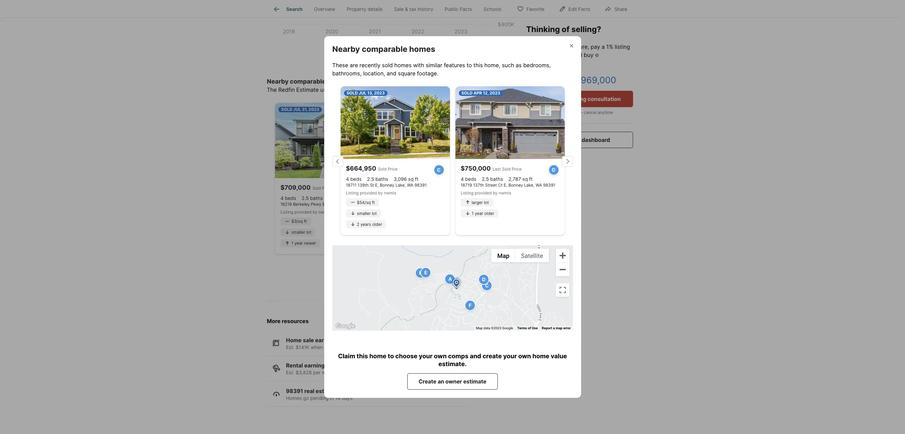 Task type: vqa. For each thing, say whether or not it's contained in the screenshot.
Price in $709,000 Sold Price
yes



Task type: locate. For each thing, give the bounding box(es) containing it.
2 horizontal spatial 4 beds
[[461, 176, 476, 182]]

sell up claim
[[334, 345, 341, 351]]

home left for
[[550, 43, 564, 50]]

nwmls inside 18219 berkeley pkwy e, bonney lake, wa 98391 listing provided by nwmls
[[319, 210, 331, 215]]

map inside view comparables on map 'button'
[[415, 272, 426, 279]]

0 vertical spatial earnings
[[315, 337, 339, 344]]

lake,
[[396, 183, 406, 188], [524, 183, 534, 188], [343, 202, 353, 207], [453, 202, 463, 207]]

e, right st
[[375, 183, 379, 188]]

google
[[502, 327, 513, 330]]

price up –
[[561, 66, 573, 72]]

claim
[[338, 353, 355, 360]]

map for map
[[497, 252, 509, 260]]

larger inside nearby comparable homes dialog
[[472, 200, 483, 205]]

lake, down 2,822
[[453, 202, 463, 207]]

homes up 'similar'
[[409, 44, 435, 54]]

year inside nearby comparable homes dialog
[[475, 211, 483, 216]]

on right "based"
[[354, 370, 360, 376]]

with left no
[[543, 110, 551, 115]]

0 horizontal spatial own
[[434, 353, 447, 360]]

sold right last
[[502, 167, 511, 172]]

sold right $725,000
[[431, 186, 440, 191]]

0 horizontal spatial owner
[[445, 379, 462, 385]]

smaller for years
[[357, 211, 371, 216]]

1 vertical spatial est.
[[286, 370, 294, 376]]

sale inside tab
[[394, 6, 404, 12]]

dashboard
[[582, 137, 610, 144]]

overview
[[314, 6, 335, 12]]

1 est. from the top
[[286, 345, 294, 351]]

historical redfin estimate graph chart image
[[267, 0, 516, 43]]

a right report
[[553, 327, 555, 330]]

report a map error link
[[542, 327, 571, 330]]

ft down '18711'
[[350, 195, 353, 201]]

next image
[[562, 156, 573, 167], [505, 174, 516, 185]]

this
[[473, 62, 483, 69], [357, 353, 368, 360]]

map inside map popup button
[[497, 252, 509, 260]]

1 horizontal spatial sale
[[550, 66, 560, 72]]

year down 137th
[[475, 211, 483, 216]]

1 vertical spatial and
[[387, 70, 396, 77]]

0 horizontal spatial to
[[388, 353, 394, 360]]

lake, down 2,663 sq ft
[[343, 202, 353, 207]]

your right the sell
[[537, 43, 548, 50]]

2 est. from the top
[[286, 370, 294, 376]]

0 horizontal spatial facts
[[460, 6, 472, 12]]

by
[[378, 191, 383, 196], [493, 191, 498, 196], [313, 210, 317, 215], [432, 210, 436, 215]]

own up "estimate."
[[434, 353, 447, 360]]

next image down last sold price
[[505, 174, 516, 185]]

comparable inside dialog
[[362, 44, 407, 54]]

sq right 2,663
[[343, 195, 348, 201]]

sq
[[408, 176, 414, 182], [522, 176, 528, 182], [343, 195, 348, 201], [461, 195, 467, 201]]

0 horizontal spatial your
[[419, 353, 433, 360]]

1 vertical spatial sale
[[550, 66, 560, 72]]

18719 137th street ct e, bonney lake, wa 98391 listing provided by nwmls
[[461, 183, 555, 196]]

c inside the map region
[[485, 283, 489, 289]]

schedule
[[539, 96, 563, 103]]

view inside view comparables on map 'button'
[[356, 272, 370, 279]]

map left data
[[476, 327, 483, 330]]

your inside sell your home for more, pay a 1% listing fee when you sell and buy
[[537, 43, 548, 50]]

0 vertical spatial next image
[[562, 156, 573, 167]]

on inside rental earnings est. $3,828 per month, based on comparable rentals
[[354, 370, 360, 376]]

estimated sale price $814,000 – $969,000
[[526, 66, 616, 86]]

sold for $725,000
[[400, 107, 411, 112]]

sold up the pkwy
[[312, 186, 321, 191]]

nearby comparable homes dialog
[[269, 36, 619, 398]]

search link
[[273, 5, 303, 13]]

listing down 13102
[[399, 210, 412, 215]]

to right features
[[467, 62, 472, 69]]

0 vertical spatial sell
[[562, 52, 571, 58]]

menu bar containing map
[[491, 249, 549, 263]]

facts inside public facts tab
[[460, 6, 472, 12]]

home inside sell your home for more, pay a 1% listing fee when you sell and buy
[[550, 43, 564, 50]]

similar
[[426, 62, 442, 69]]

2 horizontal spatial to
[[467, 62, 472, 69]]

homes up square
[[394, 62, 412, 69]]

uses
[[320, 86, 332, 93]]

sold
[[347, 90, 358, 96], [461, 90, 473, 96], [281, 107, 292, 112], [400, 107, 411, 112]]

2023 for $709,000
[[309, 107, 319, 112]]

1 vertical spatial jul
[[293, 107, 301, 112]]

smaller down $54/sq
[[357, 211, 371, 216]]

0 horizontal spatial view
[[356, 272, 370, 279]]

sell inside home sale earnings est. $141k when you sell with redfin
[[334, 345, 341, 351]]

bedrooms,
[[523, 62, 551, 69]]

2,787
[[509, 176, 521, 182]]

schools tab
[[478, 1, 507, 17]]

1 down 137th
[[472, 211, 474, 216]]

comparable inside nearby comparable homes the redfin estimate uses 6 recent nearby sales, priced between $665k to $765k.
[[290, 78, 326, 85]]

on left b
[[407, 272, 413, 279]]

1 vertical spatial to
[[453, 86, 458, 93]]

0 vertical spatial comparable
[[362, 44, 407, 54]]

2.5 up st
[[367, 176, 374, 182]]

history
[[418, 6, 433, 12]]

older for 2 years older
[[372, 222, 382, 227]]

98391 inside 18711 139th st e, bonney lake, wa 98391 listing provided by nwmls
[[415, 183, 427, 188]]

e, inside $725,000 sold price 2,822 sq ft 13102 176th ave e, bonney lake, wa 98391 listing provided by nwmls
[[432, 202, 436, 207]]

and down sold on the top
[[387, 70, 396, 77]]

0 vertical spatial d
[[552, 167, 555, 173]]

0 vertical spatial smaller lot
[[357, 211, 377, 216]]

0 horizontal spatial smaller
[[291, 230, 305, 235]]

price for $709,000 sold price
[[322, 186, 332, 191]]

smaller for year
[[291, 230, 305, 235]]

baths up 18711 139th st e, bonney lake, wa 98391 listing provided by nwmls
[[375, 176, 388, 182]]

1 horizontal spatial redfin
[[354, 345, 368, 351]]

pending
[[310, 396, 329, 401]]

home left value
[[532, 353, 549, 360]]

e, right ave
[[432, 202, 436, 207]]

cancel
[[584, 110, 597, 115]]

0 vertical spatial year
[[475, 211, 483, 216]]

sale inside estimated sale price $814,000 – $969,000
[[550, 66, 560, 72]]

1 vertical spatial older
[[372, 222, 382, 227]]

2 horizontal spatial beds
[[465, 176, 476, 182]]

jul inside nearby comparable homes dialog
[[359, 90, 366, 96]]

listing inside 18719 137th street ct e, bonney lake, wa 98391 listing provided by nwmls
[[461, 191, 474, 196]]

2 vertical spatial with
[[343, 345, 352, 351]]

1 horizontal spatial beds
[[350, 176, 362, 182]]

owner left dashboard
[[564, 137, 580, 144]]

1 vertical spatial year
[[295, 241, 303, 246]]

listing down '18711'
[[346, 191, 359, 196]]

report a map error
[[542, 327, 571, 330]]

4 beds up '18711'
[[346, 176, 362, 182]]

2 horizontal spatial 2.5
[[482, 176, 489, 182]]

nwmls down 2,822
[[437, 210, 450, 215]]

your right choose
[[419, 353, 433, 360]]

price inside $709,000 sold price
[[322, 186, 332, 191]]

sold up 18711 139th st e, bonney lake, wa 98391 listing provided by nwmls
[[378, 167, 387, 172]]

older for 1 year older
[[484, 211, 494, 216]]

1 horizontal spatial map
[[556, 327, 562, 330]]

sold right the 6
[[347, 90, 358, 96]]

between
[[410, 86, 433, 93]]

to inside nearby comparable homes the redfin estimate uses 6 recent nearby sales, priced between $665k to $765k.
[[453, 86, 458, 93]]

4 beds up 18719
[[461, 176, 476, 182]]

1 horizontal spatial home
[[532, 353, 549, 360]]

map button
[[491, 249, 515, 263]]

homes
[[286, 396, 302, 401]]

0 vertical spatial when
[[536, 52, 550, 58]]

1 vertical spatial 1
[[291, 241, 293, 246]]

by inside $725,000 sold price 2,822 sq ft 13102 176th ave e, bonney lake, wa 98391 listing provided by nwmls
[[432, 210, 436, 215]]

1 horizontal spatial and
[[470, 353, 481, 360]]

0 horizontal spatial map
[[415, 272, 426, 279]]

map
[[497, 252, 509, 260], [476, 327, 483, 330]]

sold inside $725,000 sold price 2,822 sq ft 13102 176th ave e, bonney lake, wa 98391 listing provided by nwmls
[[431, 186, 440, 191]]

4 up "18219"
[[281, 195, 284, 201]]

smaller
[[357, 211, 371, 216], [291, 230, 305, 235]]

provided down 176th
[[413, 210, 430, 215]]

2023 for $664,950
[[374, 90, 385, 96]]

this left home,
[[473, 62, 483, 69]]

street
[[485, 183, 497, 188]]

property details tab
[[341, 1, 388, 17]]

facts for edit facts
[[578, 6, 591, 12]]

e, right 'ct'
[[504, 183, 507, 188]]

of for terms
[[528, 327, 531, 330]]

1 horizontal spatial 4
[[346, 176, 349, 182]]

2 horizontal spatial and
[[573, 52, 582, 58]]

square
[[398, 70, 415, 77]]

1 horizontal spatial view
[[549, 137, 563, 144]]

beds up '18711'
[[350, 176, 362, 182]]

d inside the map region
[[482, 277, 485, 282]]

comparable for nearby comparable homes
[[362, 44, 407, 54]]

1 left newer
[[291, 241, 293, 246]]

smaller inside nearby comparable homes dialog
[[357, 211, 371, 216]]

property
[[347, 6, 366, 12]]

0 vertical spatial smaller
[[357, 211, 371, 216]]

you up month,
[[324, 345, 333, 351]]

data
[[484, 327, 490, 330]]

choose
[[395, 353, 417, 360]]

menu bar inside nearby comparable homes dialog
[[491, 249, 549, 263]]

thinking of selling?
[[526, 25, 601, 34]]

4 beds for $664,950
[[346, 176, 362, 182]]

and
[[573, 52, 582, 58], [387, 70, 396, 77], [470, 353, 481, 360]]

menu bar
[[491, 249, 549, 263]]

sq inside $725,000 sold price 2,822 sq ft 13102 176th ave e, bonney lake, wa 98391 listing provided by nwmls
[[461, 195, 467, 201]]

year left newer
[[295, 241, 303, 246]]

1 vertical spatial sell
[[334, 345, 341, 351]]

1 horizontal spatial larger
[[472, 200, 483, 205]]

4 beds for $750,000
[[461, 176, 476, 182]]

to left choose
[[388, 353, 394, 360]]

1 horizontal spatial sell
[[562, 52, 571, 58]]

view left comparables
[[356, 272, 370, 279]]

–
[[568, 75, 573, 86]]

0 horizontal spatial and
[[387, 70, 396, 77]]

and down more,
[[573, 52, 582, 58]]

d
[[552, 167, 555, 173], [482, 277, 485, 282]]

2023 right the 15,
[[429, 107, 440, 112]]

4 up 18719
[[461, 176, 464, 182]]

facts
[[578, 6, 591, 12], [460, 6, 472, 12]]

of left use
[[528, 327, 531, 330]]

to inside claim this home to choose your own comps and create your own home value estimate.
[[388, 353, 394, 360]]

2 horizontal spatial your
[[537, 43, 548, 50]]

0 horizontal spatial redfin
[[278, 86, 295, 93]]

by inside 18219 berkeley pkwy e, bonney lake, wa 98391 listing provided by nwmls
[[313, 210, 317, 215]]

2,663
[[328, 195, 341, 201]]

1 horizontal spatial smaller lot
[[357, 211, 377, 216]]

4 for $664,950
[[346, 176, 349, 182]]

0 horizontal spatial sell
[[334, 345, 341, 351]]

earnings up per
[[304, 363, 328, 370]]

4
[[346, 176, 349, 182], [461, 176, 464, 182], [281, 195, 284, 201]]

bonney inside 18219 berkeley pkwy e, bonney lake, wa 98391 listing provided by nwmls
[[327, 202, 342, 207]]

homes inside nearby comparable homes the redfin estimate uses 6 recent nearby sales, priced between $665k to $765k.
[[327, 78, 347, 85]]

view inside view owner dashboard button
[[549, 137, 563, 144]]

facts inside edit facts button
[[578, 6, 591, 12]]

sq for 3,096
[[408, 176, 414, 182]]

1 vertical spatial a
[[565, 96, 568, 103]]

1 horizontal spatial with
[[413, 62, 424, 69]]

baths
[[375, 176, 388, 182], [490, 176, 503, 182], [310, 195, 323, 201]]

nearby inside nearby comparable homes the redfin estimate uses 6 recent nearby sales, priced between $665k to $765k.
[[267, 78, 289, 85]]

18219 berkeley pkwy e, bonney lake, wa 98391 listing provided by nwmls
[[281, 202, 374, 215]]

$765k.
[[460, 86, 478, 93]]

nearby comparable homes element
[[332, 36, 443, 54]]

listing inside $725,000 sold price 2,822 sq ft 13102 176th ave e, bonney lake, wa 98391 listing provided by nwmls
[[399, 210, 412, 215]]

consultation
[[588, 96, 621, 103]]

ave
[[424, 202, 431, 207]]

2023 right '12,' in the right top of the page
[[490, 90, 500, 96]]

2 horizontal spatial baths
[[490, 176, 503, 182]]

0 horizontal spatial 1
[[291, 241, 293, 246]]

1 vertical spatial comparable
[[290, 78, 326, 85]]

$709,000
[[281, 184, 311, 191]]

1 horizontal spatial when
[[536, 52, 550, 58]]

1 horizontal spatial to
[[453, 86, 458, 93]]

$709,000 sold price
[[281, 184, 332, 191]]

est. inside rental earnings est. $3,828 per month, based on comparable rentals
[[286, 370, 294, 376]]

nearby for nearby comparable homes the redfin estimate uses 6 recent nearby sales, priced between $665k to $765k.
[[267, 78, 289, 85]]

0 vertical spatial nearby
[[332, 44, 360, 54]]

provided down st
[[360, 191, 377, 196]]

0 horizontal spatial older
[[372, 222, 382, 227]]

2 horizontal spatial home
[[550, 43, 564, 50]]

$54/sq
[[357, 200, 371, 205]]

homes for nearby comparable homes the redfin estimate uses 6 recent nearby sales, priced between $665k to $765k.
[[327, 78, 347, 85]]

a left selling
[[565, 96, 568, 103]]

0 vertical spatial homes
[[409, 44, 435, 54]]

1 horizontal spatial older
[[484, 211, 494, 216]]

homes inside these are recently sold homes with similar features to this home, such as bedrooms, bathrooms, location, and square footage.
[[394, 62, 412, 69]]

e, right the pkwy
[[322, 202, 326, 207]]

tab list
[[267, 0, 513, 17]]

2.5 up berkeley
[[302, 195, 309, 201]]

comparable inside rental earnings est. $3,828 per month, based on comparable rentals
[[361, 370, 388, 376]]

with up the footage.
[[413, 62, 424, 69]]

smaller lot inside nearby comparable homes dialog
[[357, 211, 377, 216]]

when up bedrooms,
[[536, 52, 550, 58]]

0 vertical spatial and
[[573, 52, 582, 58]]

view down no
[[549, 137, 563, 144]]

1 horizontal spatial 2.5 baths
[[367, 176, 388, 182]]

wa
[[407, 183, 413, 188], [536, 183, 542, 188], [354, 202, 361, 207], [464, 202, 470, 207]]

$3/sq ft
[[291, 219, 307, 224]]

no
[[552, 110, 557, 115]]

provided inside 18719 137th street ct e, bonney lake, wa 98391 listing provided by nwmls
[[475, 191, 492, 196]]

1 vertical spatial map
[[556, 327, 562, 330]]

sq right 2,822
[[461, 195, 467, 201]]

bonney down 3,096
[[380, 183, 394, 188]]

wa inside 18219 berkeley pkwy e, bonney lake, wa 98391 listing provided by nwmls
[[354, 202, 361, 207]]

4 up '18711'
[[346, 176, 349, 182]]

1 horizontal spatial smaller
[[357, 211, 371, 216]]

next image down view owner dashboard button
[[562, 156, 573, 167]]

favorite
[[527, 6, 545, 12]]

map
[[415, 272, 426, 279], [556, 327, 562, 330]]

nearby up the
[[267, 78, 289, 85]]

comparable left 'rentals' on the left bottom
[[361, 370, 388, 376]]

c
[[437, 167, 441, 173], [485, 283, 489, 289]]

with inside these are recently sold homes with similar features to this home, such as bedrooms, bathrooms, location, and square footage.
[[413, 62, 424, 69]]

details
[[368, 6, 383, 12]]

ft
[[415, 176, 418, 182], [529, 176, 533, 182], [350, 195, 353, 201], [468, 195, 472, 201], [372, 200, 375, 205], [304, 219, 307, 224]]

1 vertical spatial nearby
[[267, 78, 289, 85]]

rentals
[[389, 370, 405, 376]]

home
[[286, 337, 302, 344]]

a inside dialog
[[553, 327, 555, 330]]

of inside nearby comparable homes dialog
[[528, 327, 531, 330]]

beds up "18219"
[[285, 195, 296, 201]]

1 horizontal spatial a
[[565, 96, 568, 103]]

facts right public
[[460, 6, 472, 12]]

2.5 baths for $664,950
[[367, 176, 388, 182]]

0 horizontal spatial when
[[311, 345, 323, 351]]

1 vertical spatial when
[[311, 345, 323, 351]]

sold for $709,000
[[312, 186, 321, 191]]

1 horizontal spatial facts
[[578, 6, 591, 12]]

0 vertical spatial 1
[[472, 211, 474, 216]]

0 horizontal spatial next image
[[505, 174, 516, 185]]

when
[[536, 52, 550, 58], [311, 345, 323, 351]]

lake, inside 18219 berkeley pkwy e, bonney lake, wa 98391 listing provided by nwmls
[[343, 202, 353, 207]]

0 horizontal spatial d
[[482, 277, 485, 282]]

and inside claim this home to choose your own comps and create your own home value estimate.
[[470, 353, 481, 360]]

provided down 137th
[[475, 191, 492, 196]]

bonney inside $725,000 sold price 2,822 sq ft 13102 176th ave e, bonney lake, wa 98391 listing provided by nwmls
[[437, 202, 451, 207]]

provided down berkeley
[[294, 210, 312, 215]]

you up estimated sale price $814,000 – $969,000
[[552, 52, 561, 58]]

nwmls down 'ct'
[[499, 191, 511, 196]]

own
[[434, 353, 447, 360], [518, 353, 531, 360]]

0 horizontal spatial with
[[343, 345, 352, 351]]

1 vertical spatial redfin
[[354, 345, 368, 351]]

$750,000
[[461, 165, 491, 172]]

baths for $750,000
[[490, 176, 503, 182]]

2.5 up street
[[482, 176, 489, 182]]

2 vertical spatial a
[[553, 327, 555, 330]]

0 horizontal spatial on
[[354, 370, 360, 376]]

2 horizontal spatial 4
[[461, 176, 464, 182]]

e
[[424, 270, 427, 276]]

nearby up these
[[332, 44, 360, 54]]

it's free, with no obligation — cancel anytime
[[526, 110, 613, 115]]

sold inside $709,000 sold price
[[312, 186, 321, 191]]

lake, down 3,096
[[396, 183, 406, 188]]

create an owner estimate button
[[407, 374, 498, 390]]

earnings inside rental earnings est. $3,828 per month, based on comparable rentals
[[304, 363, 328, 370]]

sold price
[[378, 167, 398, 172]]

est. down rental at left
[[286, 370, 294, 376]]

f
[[469, 303, 471, 309]]

0 horizontal spatial of
[[528, 327, 531, 330]]

previous image
[[332, 156, 343, 167]]

1 vertical spatial map
[[476, 327, 483, 330]]

0 vertical spatial you
[[552, 52, 561, 58]]

price for $725,000 sold price 2,822 sq ft 13102 176th ave e, bonney lake, wa 98391 listing provided by nwmls
[[441, 186, 451, 191]]

bonney down 2,822
[[437, 202, 451, 207]]

price inside $725,000 sold price 2,822 sq ft 13102 176th ave e, bonney lake, wa 98391 listing provided by nwmls
[[441, 186, 451, 191]]

nearby inside dialog
[[332, 44, 360, 54]]

2023 right 13, at top
[[374, 90, 385, 96]]

1 horizontal spatial larger lot
[[472, 200, 489, 205]]

lake, inside 18711 139th st e, bonney lake, wa 98391 listing provided by nwmls
[[396, 183, 406, 188]]

lake, inside $725,000 sold price 2,822 sq ft 13102 176th ave e, bonney lake, wa 98391 listing provided by nwmls
[[453, 202, 463, 207]]

2.5 baths up the pkwy
[[302, 195, 323, 201]]

$814,000
[[526, 75, 566, 86]]

a inside button
[[565, 96, 568, 103]]

176th
[[412, 202, 423, 207]]

facts right edit
[[578, 6, 591, 12]]

1 horizontal spatial this
[[473, 62, 483, 69]]

0 horizontal spatial you
[[324, 345, 333, 351]]

price up 2,663
[[322, 186, 332, 191]]

0 vertical spatial larger lot
[[472, 200, 489, 205]]

with up claim
[[343, 345, 352, 351]]

lot up 1 year older
[[484, 200, 489, 205]]

provided inside $725,000 sold price 2,822 sq ft 13102 176th ave e, bonney lake, wa 98391 listing provided by nwmls
[[413, 210, 430, 215]]

view for view owner dashboard
[[549, 137, 563, 144]]

listing
[[346, 191, 359, 196], [461, 191, 474, 196], [281, 210, 293, 215], [399, 210, 412, 215]]

when inside home sale earnings est. $141k when you sell with redfin
[[311, 345, 323, 351]]

0 vertical spatial map
[[415, 272, 426, 279]]

98391 inside $725,000 sold price 2,822 sq ft 13102 176th ave e, bonney lake, wa 98391 listing provided by nwmls
[[472, 202, 484, 207]]

jul for $664,950
[[359, 90, 366, 96]]

smaller lot down "$54/sq ft"
[[357, 211, 377, 216]]

satellite button
[[515, 249, 549, 263]]

price up 2,787
[[512, 167, 522, 172]]

smaller lot down $3/sq ft
[[291, 230, 311, 235]]

1
[[472, 211, 474, 216], [291, 241, 293, 246]]

1 horizontal spatial nearby
[[332, 44, 360, 54]]

photo of 18711 139th st e, bonney lake, wa 98391 image
[[340, 86, 450, 159]]

homes for nearby comparable homes
[[409, 44, 435, 54]]

1 vertical spatial this
[[357, 353, 368, 360]]

price inside estimated sale price $814,000 – $969,000
[[561, 66, 573, 72]]

0 horizontal spatial year
[[295, 241, 303, 246]]

sold jul 13, 2023
[[347, 90, 385, 96]]

2.5 baths up street
[[482, 176, 503, 182]]

larger up 1 year older
[[472, 200, 483, 205]]

you
[[552, 52, 561, 58], [324, 345, 333, 351]]

0 horizontal spatial smaller lot
[[291, 230, 311, 235]]

map region
[[269, 197, 619, 371]]

tab list containing search
[[267, 0, 513, 17]]

price
[[561, 66, 573, 72], [388, 167, 398, 172], [512, 167, 522, 172], [322, 186, 332, 191], [441, 186, 451, 191]]

1 vertical spatial you
[[324, 345, 333, 351]]

wa inside $725,000 sold price 2,822 sq ft 13102 176th ave e, bonney lake, wa 98391 listing provided by nwmls
[[464, 202, 470, 207]]

1 vertical spatial larger
[[410, 230, 422, 235]]

1 inside nearby comparable homes dialog
[[472, 211, 474, 216]]

2023 for $750,000
[[490, 90, 500, 96]]

older down street
[[484, 211, 494, 216]]

aug
[[412, 107, 421, 112]]

4 beds
[[346, 176, 362, 182], [461, 176, 476, 182], [281, 195, 296, 201]]

sell
[[562, 52, 571, 58], [334, 345, 341, 351]]

lake, down 2,787 sq ft at top
[[524, 183, 534, 188]]

est. down "home"
[[286, 345, 294, 351]]

market
[[334, 388, 353, 395]]

1 vertical spatial larger lot
[[410, 230, 428, 235]]

nwmls down 3,096
[[384, 191, 396, 196]]

sell down for
[[562, 52, 571, 58]]

0 vertical spatial view
[[549, 137, 563, 144]]

4 for $750,000
[[461, 176, 464, 182]]

1 vertical spatial c
[[485, 283, 489, 289]]

baths up the pkwy
[[310, 195, 323, 201]]

view for view comparables on map
[[356, 272, 370, 279]]

own down terms
[[518, 353, 531, 360]]

0 vertical spatial to
[[467, 62, 472, 69]]

1 horizontal spatial 2.5
[[367, 176, 374, 182]]

wa inside 18719 137th street ct e, bonney lake, wa 98391 listing provided by nwmls
[[536, 183, 542, 188]]



Task type: describe. For each thing, give the bounding box(es) containing it.
schedule a selling consultation
[[539, 96, 621, 103]]

sold for $750,000
[[461, 90, 473, 96]]

ft right 2,787
[[529, 176, 533, 182]]

you inside sell your home for more, pay a 1% listing fee when you sell and buy
[[552, 52, 561, 58]]

overview tab
[[308, 1, 341, 17]]

0 vertical spatial c
[[437, 167, 441, 173]]

and inside sell your home for more, pay a 1% listing fee when you sell and buy
[[573, 52, 582, 58]]

footage.
[[417, 70, 438, 77]]

0 horizontal spatial larger
[[410, 230, 422, 235]]

share
[[614, 6, 627, 12]]

per
[[313, 370, 321, 376]]

resources
[[282, 318, 309, 325]]

sell inside sell your home for more, pay a 1% listing fee when you sell and buy
[[562, 52, 571, 58]]

when inside sell your home for more, pay a 1% listing fee when you sell and buy
[[536, 52, 550, 58]]

year for newer
[[295, 241, 303, 246]]

beds for $750,000
[[465, 176, 476, 182]]

2,787 sq ft
[[509, 176, 533, 182]]

view owner dashboard button
[[526, 132, 633, 148]]

go
[[303, 396, 309, 401]]

est. inside home sale earnings est. $141k when you sell with redfin
[[286, 345, 294, 351]]

lot down ave
[[423, 230, 428, 235]]

of for thinking
[[562, 25, 570, 34]]

schools
[[484, 6, 501, 12]]

b
[[419, 270, 422, 276]]

e, inside 18711 139th st e, bonney lake, wa 98391 listing provided by nwmls
[[375, 183, 379, 188]]

—
[[579, 110, 583, 115]]

wa inside 18711 139th st e, bonney lake, wa 98391 listing provided by nwmls
[[407, 183, 413, 188]]

anytime
[[598, 110, 613, 115]]

and inside these are recently sold homes with similar features to this home, such as bedrooms, bathrooms, location, and square footage.
[[387, 70, 396, 77]]

such
[[502, 62, 514, 69]]

view comparables on map button
[[345, 268, 437, 284]]

these are recently sold homes with similar features to this home, such as bedrooms, bathrooms, location, and square footage.
[[332, 62, 551, 77]]

listing inside 18219 berkeley pkwy e, bonney lake, wa 98391 listing provided by nwmls
[[281, 210, 293, 215]]

jul for $709,000
[[293, 107, 301, 112]]

sold for $725,000
[[431, 186, 440, 191]]

98391 inside the "98391 real estate market homes go pending in 14 days"
[[286, 388, 303, 395]]

property details
[[347, 6, 383, 12]]

year for older
[[475, 211, 483, 216]]

home for this
[[369, 353, 386, 360]]

google image
[[334, 322, 357, 331]]

2.5 for $664,950
[[367, 176, 374, 182]]

edit facts
[[568, 6, 591, 12]]

sold for last
[[502, 167, 511, 172]]

st
[[370, 183, 374, 188]]

favorite button
[[511, 2, 550, 16]]

create an owner estimate
[[419, 379, 486, 385]]

comparable for nearby comparable homes the redfin estimate uses 6 recent nearby sales, priced between $665k to $765k.
[[290, 78, 326, 85]]

comps
[[448, 353, 468, 360]]

sold aug 15, 2023
[[400, 107, 440, 112]]

$665k
[[434, 86, 452, 93]]

nearby
[[357, 86, 375, 93]]

owner inside nearby comparable homes dialog
[[445, 379, 462, 385]]

you inside home sale earnings est. $141k when you sell with redfin
[[324, 345, 333, 351]]

public facts
[[445, 6, 472, 12]]

$725,000
[[399, 184, 429, 191]]

18711 139th st e, bonney lake, wa 98391 listing provided by nwmls
[[346, 183, 427, 196]]

bonney inside 18711 139th st e, bonney lake, wa 98391 listing provided by nwmls
[[380, 183, 394, 188]]

location,
[[363, 70, 385, 77]]

an
[[438, 379, 444, 385]]

with inside home sale earnings est. $141k when you sell with redfin
[[343, 345, 352, 351]]

98391 real estate market homes go pending in 14 days
[[286, 388, 353, 401]]

1 own from the left
[[434, 353, 447, 360]]

redfin inside home sale earnings est. $141k when you sell with redfin
[[354, 345, 368, 351]]

smaller lot for $3/sq
[[291, 230, 311, 235]]

public facts tab
[[439, 1, 478, 17]]

facts for public facts
[[460, 6, 472, 12]]

0 horizontal spatial baths
[[310, 195, 323, 201]]

schedule a selling consultation button
[[526, 91, 633, 107]]

a inside sell your home for more, pay a 1% listing fee when you sell and buy
[[602, 43, 605, 50]]

nwmls inside $725,000 sold price 2,822 sq ft 13102 176th ave e, bonney lake, wa 98391 listing provided by nwmls
[[437, 210, 450, 215]]

as
[[516, 62, 522, 69]]

nwmls inside 18711 139th st e, bonney lake, wa 98391 listing provided by nwmls
[[384, 191, 396, 196]]

e, inside 18719 137th street ct e, bonney lake, wa 98391 listing provided by nwmls
[[504, 183, 507, 188]]

ft up $725,000
[[415, 176, 418, 182]]

provided inside 18711 139th st e, bonney lake, wa 98391 listing provided by nwmls
[[360, 191, 377, 196]]

sold for $709,000
[[281, 107, 292, 112]]

e, inside 18219 berkeley pkwy e, bonney lake, wa 98391 listing provided by nwmls
[[322, 202, 326, 207]]

2 years older
[[357, 222, 382, 227]]

ft inside $725,000 sold price 2,822 sq ft 13102 176th ave e, bonney lake, wa 98391 listing provided by nwmls
[[468, 195, 472, 201]]

1 year newer
[[291, 241, 316, 246]]

price up 3,096
[[388, 167, 398, 172]]

photo of 18219 berkeley pkwy e, bonney lake, wa 98391 image
[[275, 103, 388, 178]]

on inside 'button'
[[407, 272, 413, 279]]

2.5 baths for $750,000
[[482, 176, 503, 182]]

pkwy
[[311, 202, 321, 207]]

rental
[[286, 363, 303, 370]]

view owner dashboard
[[549, 137, 610, 144]]

0 horizontal spatial 4
[[281, 195, 284, 201]]

more,
[[575, 43, 589, 50]]

sold apr 12, 2023
[[461, 90, 500, 96]]

3,096 sq ft
[[394, 176, 418, 182]]

comparables
[[371, 272, 405, 279]]

smaller lot for $54/sq
[[357, 211, 377, 216]]

map for map data ©2023 google
[[476, 327, 483, 330]]

more
[[267, 318, 281, 325]]

beds for $664,950
[[350, 176, 362, 182]]

nwmls inside 18719 137th street ct e, bonney lake, wa 98391 listing provided by nwmls
[[499, 191, 511, 196]]

18219
[[281, 202, 292, 207]]

&
[[405, 6, 408, 12]]

tax
[[409, 6, 416, 12]]

1 for 1 year older
[[472, 211, 474, 216]]

31,
[[302, 107, 308, 112]]

sale & tax history tab
[[388, 1, 439, 17]]

0 horizontal spatial 2.5
[[302, 195, 309, 201]]

map inside nearby comparable homes dialog
[[556, 327, 562, 330]]

2
[[357, 222, 359, 227]]

18719
[[461, 183, 472, 188]]

this inside claim this home to choose your own comps and create your own home value estimate.
[[357, 353, 368, 360]]

based
[[339, 370, 353, 376]]

estimate.
[[438, 361, 467, 368]]

sell
[[526, 43, 535, 50]]

price for last sold price
[[512, 167, 522, 172]]

days
[[342, 396, 353, 401]]

1 vertical spatial next image
[[505, 174, 516, 185]]

98391 inside 18219 berkeley pkwy e, bonney lake, wa 98391 listing provided by nwmls
[[362, 202, 374, 207]]

bonney inside 18719 137th street ct e, bonney lake, wa 98391 listing provided by nwmls
[[508, 183, 523, 188]]

a for consultation
[[565, 96, 568, 103]]

2 own from the left
[[518, 353, 531, 360]]

1%
[[606, 43, 613, 50]]

to inside these are recently sold homes with similar features to this home, such as bedrooms, bathrooms, location, and square footage.
[[467, 62, 472, 69]]

©2023
[[491, 327, 502, 330]]

edit
[[568, 6, 577, 12]]

$141k
[[296, 345, 309, 351]]

2023 for $725,000
[[429, 107, 440, 112]]

ft right $54/sq
[[372, 200, 375, 205]]

redfin inside nearby comparable homes the redfin estimate uses 6 recent nearby sales, priced between $665k to $765k.
[[278, 86, 295, 93]]

lake, inside 18719 137th street ct e, bonney lake, wa 98391 listing provided by nwmls
[[524, 183, 534, 188]]

sales,
[[376, 86, 391, 93]]

listing inside 18711 139th st e, bonney lake, wa 98391 listing provided by nwmls
[[346, 191, 359, 196]]

ft right $3/sq
[[304, 219, 307, 224]]

month,
[[322, 370, 338, 376]]

2,663 sq ft
[[328, 195, 353, 201]]

priced
[[393, 86, 409, 93]]

by inside 18711 139th st e, bonney lake, wa 98391 listing provided by nwmls
[[378, 191, 383, 196]]

bathrooms,
[[332, 70, 362, 77]]

baths for $664,950
[[375, 176, 388, 182]]

$725,000 sold price 2,822 sq ft 13102 176th ave e, bonney lake, wa 98391 listing provided by nwmls
[[399, 184, 484, 215]]

1 horizontal spatial d
[[552, 167, 555, 173]]

years
[[361, 222, 371, 227]]

lot up 2 years older
[[372, 211, 377, 216]]

0 horizontal spatial 4 beds
[[281, 195, 296, 201]]

sold
[[382, 62, 393, 69]]

terms
[[517, 327, 527, 330]]

earnings inside home sale earnings est. $141k when you sell with redfin
[[315, 337, 339, 344]]

1 for 1 year newer
[[291, 241, 293, 246]]

0 horizontal spatial 2.5 baths
[[302, 195, 323, 201]]

0 horizontal spatial beds
[[285, 195, 296, 201]]

photo of 13102 176th ave e, bonney lake, wa 98391 image
[[394, 103, 507, 178]]

sq for 2,663
[[343, 195, 348, 201]]

0 horizontal spatial larger lot
[[410, 230, 428, 235]]

sold for $664,950
[[347, 90, 358, 96]]

137th
[[473, 183, 484, 188]]

$969,000
[[575, 75, 616, 86]]

home for your
[[550, 43, 564, 50]]

photo of 18719 137th street ct e, bonney lake, wa 98391 image
[[455, 86, 565, 159]]

$3,828
[[296, 370, 312, 376]]

by inside 18719 137th street ct e, bonney lake, wa 98391 listing provided by nwmls
[[493, 191, 498, 196]]

sq for 2,787
[[522, 176, 528, 182]]

search
[[286, 6, 303, 12]]

nearby for nearby comparable homes
[[332, 44, 360, 54]]

free,
[[533, 110, 542, 115]]

it's
[[526, 110, 532, 115]]

obligation
[[558, 110, 577, 115]]

estimate
[[463, 379, 486, 385]]

2,822
[[447, 195, 460, 201]]

a for error
[[553, 327, 555, 330]]

this inside these are recently sold homes with similar features to this home, such as bedrooms, bathrooms, location, and square footage.
[[473, 62, 483, 69]]

price for estimated sale price $814,000 – $969,000
[[561, 66, 573, 72]]

terms of use
[[517, 327, 538, 330]]

share button
[[599, 2, 633, 16]]

last sold price
[[493, 167, 522, 172]]

terms of use link
[[517, 327, 538, 330]]

1 horizontal spatial next image
[[562, 156, 573, 167]]

provided inside 18219 berkeley pkwy e, bonney lake, wa 98391 listing provided by nwmls
[[294, 210, 312, 215]]

0 vertical spatial owner
[[564, 137, 580, 144]]

2.5 for $750,000
[[482, 176, 489, 182]]

1 horizontal spatial your
[[503, 353, 517, 360]]

98391 inside 18719 137th street ct e, bonney lake, wa 98391 listing provided by nwmls
[[543, 183, 555, 188]]

larger lot inside nearby comparable homes dialog
[[472, 200, 489, 205]]

2 horizontal spatial with
[[543, 110, 551, 115]]

map data ©2023 google
[[476, 327, 513, 330]]

real
[[304, 388, 314, 395]]

lot up newer
[[306, 230, 311, 235]]

home sale earnings est. $141k when you sell with redfin
[[286, 337, 368, 351]]



